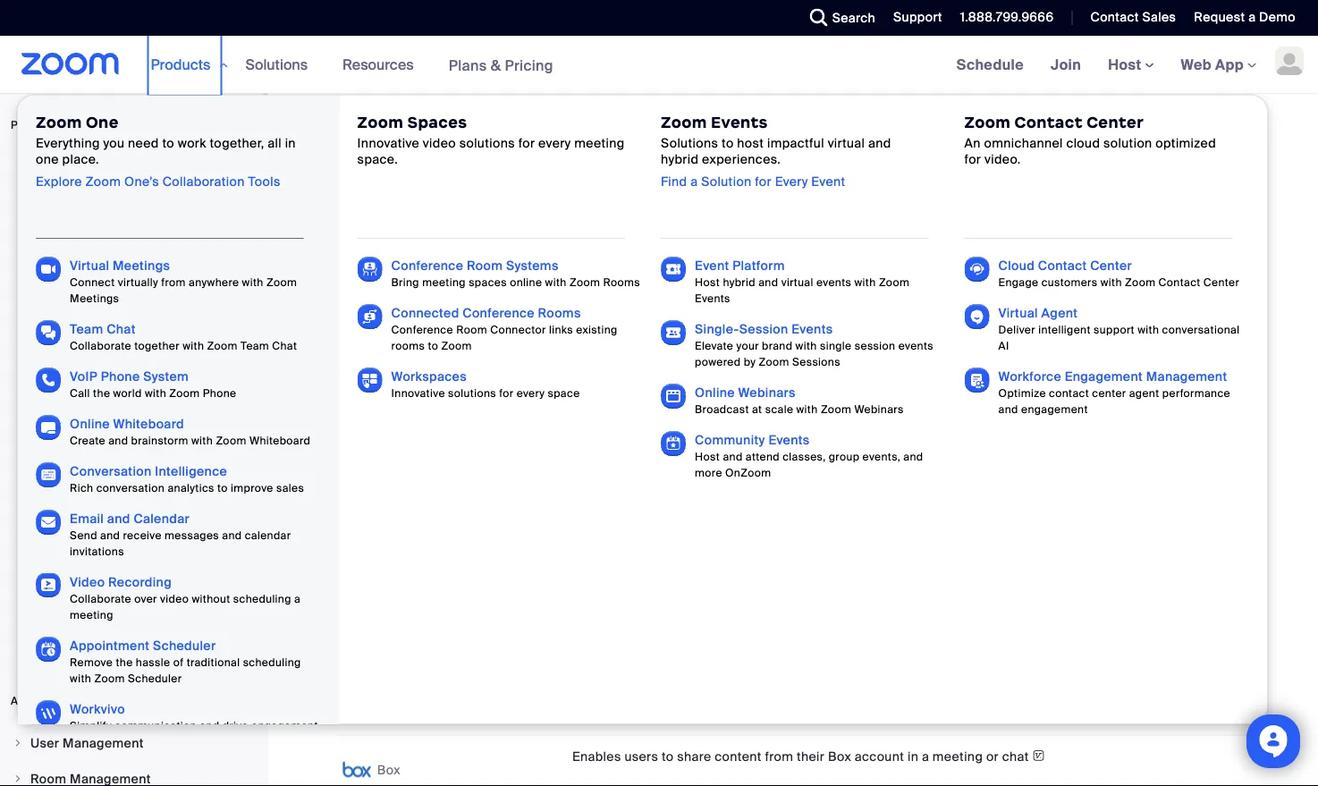 Task type: describe. For each thing, give the bounding box(es) containing it.
events inside event platform host hybrid and virtual events with zoom events
[[816, 275, 851, 289]]

for inside zoom events solutions to host impactful virtual and hybrid experiences. find a solution for every event
[[755, 173, 771, 189]]

0 vertical spatial workvivo
[[69, 700, 125, 717]]

enables meetings to be scheduled using google calendars
[[572, 388, 934, 405]]

to inside zoom events solutions to host impactful virtual and hybrid experiences. find a solution for every event
[[721, 134, 734, 151]]

support
[[894, 9, 943, 25]]

0 vertical spatial team
[[69, 320, 103, 337]]

1 vertical spatial workvivo
[[94, 735, 141, 749]]

optimize
[[998, 386, 1046, 400]]

with inside conference room systems bring meeting spaces online with zoom rooms
[[545, 275, 566, 289]]

virtually
[[117, 275, 158, 289]]

1 horizontal spatial google
[[824, 388, 868, 405]]

to inside zoom one everything you need to work together, all in one place. explore zoom one's collaboration tools
[[162, 134, 174, 151]]

need
[[128, 134, 158, 151]]

admin
[[11, 694, 48, 708]]

2 horizontal spatial phone
[[202, 386, 236, 400]]

1 vertical spatial whiteboard
[[249, 433, 310, 447]]

rooms inside conference room systems bring meeting spaces online with zoom rooms
[[603, 275, 640, 289]]

everything
[[35, 134, 99, 151]]

0 horizontal spatial whiteboard
[[113, 415, 184, 432]]

sales
[[276, 481, 304, 495]]

1 horizontal spatial team
[[240, 339, 269, 352]]

from inside virtual meetings connect virtually from anywhere with zoom meetings
[[161, 275, 185, 289]]

yahoo calendar image
[[338, 535, 374, 571]]

phone link
[[0, 301, 263, 336]]

engagement inside workvivo simplify communication and drive engagement with workvivo
[[251, 719, 318, 733]]

connector
[[490, 322, 546, 336]]

center for zoom
[[1086, 112, 1144, 131]]

conversation
[[69, 462, 151, 479]]

virtual inside zoom events solutions to host impactful virtual and hybrid experiences. find a solution for every event
[[828, 134, 865, 151]]

space.
[[357, 151, 398, 167]]

management inside menu item
[[63, 735, 144, 751]]

contact
[[1049, 386, 1089, 400]]

plans & pricing
[[449, 56, 554, 74]]

1.888.799.9666
[[961, 9, 1054, 25]]

collaborate for video
[[69, 592, 131, 606]]

personal contacts
[[30, 348, 144, 364]]

integrations are moving to app marketplace
[[375, 138, 716, 158]]

one
[[85, 112, 118, 131]]

zoom inside appointment scheduler remove the hassle of traditional scheduling with zoom scheduler
[[94, 671, 125, 685]]

2 vertical spatial meetings
[[69, 291, 119, 305]]

and inside event platform host hybrid and virtual events with zoom events
[[758, 275, 778, 289]]

appointment scheduler image
[[35, 636, 60, 661]]

community events image
[[661, 431, 686, 456]]

meetings navigation
[[943, 36, 1318, 94]]

virtual meetings link
[[69, 257, 170, 273]]

in for users
[[908, 749, 919, 765]]

contact up customers
[[1038, 257, 1087, 273]]

solutions inside the zoom spaces innovative video solutions for every meeting space.
[[459, 134, 515, 151]]

scheduler inside 'link'
[[30, 610, 93, 627]]

solutions inside the workspaces innovative solutions for every space
[[448, 386, 496, 400]]

product information navigation
[[17, 36, 1269, 781]]

hybrid inside event platform host hybrid and virtual events with zoom events
[[723, 275, 755, 289]]

create
[[69, 433, 105, 447]]

contacts
[[88, 348, 144, 364]]

2 vertical spatial scheduler
[[127, 671, 182, 685]]

app inside meetings navigation
[[1216, 55, 1244, 74]]

platform
[[732, 257, 785, 273]]

with inside event platform host hybrid and virtual events with zoom events
[[854, 275, 876, 289]]

0 horizontal spatial chat
[[106, 320, 135, 337]]

search
[[833, 9, 876, 26]]

community events host and attend classes, group events, and more onzoom
[[695, 431, 923, 479]]

enables for enables users to share content from their box account in a meeting or chat
[[572, 749, 621, 765]]

conversation intelligence rich conversation analytics to improve sales
[[69, 462, 304, 495]]

workspaces link
[[391, 368, 466, 384]]

to inside conversation intelligence rich conversation analytics to improve sales
[[217, 481, 228, 495]]

host
[[737, 134, 764, 151]]

innovative inside the zoom spaces innovative video solutions for every meeting space.
[[357, 134, 419, 151]]

solutions button
[[245, 36, 316, 93]]

events inside community events host and attend classes, group events, and more onzoom
[[768, 431, 810, 448]]

event platform image
[[661, 256, 686, 281]]

scheduling inside appointment scheduler remove the hassle of traditional scheduling with zoom scheduler
[[243, 655, 301, 669]]

at
[[752, 402, 762, 416]]

online for online webinars
[[695, 384, 735, 400]]

online webinars link
[[695, 384, 795, 400]]

video recording image
[[35, 573, 60, 598]]

and inside zoom events solutions to host impactful virtual and hybrid experiences. find a solution for every event
[[868, 134, 891, 151]]

single-session events image
[[661, 320, 686, 345]]

notes link
[[0, 451, 263, 487]]

host button
[[1108, 55, 1154, 74]]

integration heading
[[338, 331, 1249, 357]]

zoom inside team chat collaborate together with zoom team chat
[[207, 339, 237, 352]]

a inside video recording collaborate over video without scheduling a meeting
[[294, 592, 300, 606]]

communication
[[114, 719, 196, 733]]

session
[[854, 339, 895, 352]]

video recording link
[[69, 573, 171, 590]]

brand
[[762, 339, 792, 352]]

outlook calendar image
[[338, 464, 374, 500]]

conversation intelligence link
[[69, 462, 227, 479]]

home link
[[0, 150, 263, 186]]

meeting inside conference room systems bring meeting spaces online with zoom rooms
[[422, 275, 465, 289]]

and right events,
[[903, 449, 923, 463]]

home
[[30, 160, 67, 176]]

every inside the zoom spaces innovative video solutions for every meeting space.
[[538, 134, 571, 151]]

experiences.
[[702, 151, 781, 167]]

demo
[[1260, 9, 1296, 25]]

zoom logo image
[[21, 53, 120, 75]]

products button
[[151, 36, 228, 93]]

meeting inside the zoom spaces innovative video solutions for every meeting space.
[[574, 134, 624, 151]]

rooms inside connected conference rooms conference room connector links existing rooms to zoom
[[538, 304, 581, 321]]

intelligence
[[155, 462, 227, 479]]

attend
[[745, 449, 780, 463]]

online for online whiteboard
[[69, 415, 109, 432]]

engagement inside workforce engagement management optimize contact center agent performance and engagement
[[1021, 402, 1088, 416]]

box inside application
[[828, 749, 852, 765]]

meetings for enables meetings to be scheduled using google calendars
[[625, 388, 682, 405]]

solutions inside zoom events solutions to host impactful virtual and hybrid experiences. find a solution for every event
[[661, 134, 718, 151]]

zoom inside virtual meetings connect virtually from anywhere with zoom meetings
[[266, 275, 297, 289]]

single
[[820, 339, 852, 352]]

zoom inside the online whiteboard create and brainstorm with zoom whiteboard
[[215, 433, 246, 447]]

virtual for virtual agent
[[998, 304, 1038, 321]]

personal devices link
[[0, 376, 263, 411]]

scheduled for google
[[720, 388, 784, 405]]

outlook
[[824, 459, 872, 476]]

room inside connected conference rooms conference room connector links existing rooms to zoom
[[456, 322, 487, 336]]

events inside single-session events elevate your brand with single session events powered by zoom sessions
[[791, 320, 833, 337]]

right image
[[13, 738, 23, 749]]

workforce engagement management image
[[964, 367, 989, 392]]

1 vertical spatial meetings
[[112, 257, 170, 273]]

over
[[134, 592, 157, 606]]

workspaces
[[391, 368, 466, 384]]

enables meetings to be scheduled using outlook calendars
[[572, 459, 937, 476]]

improve
[[230, 481, 273, 495]]

zoom inside event platform host hybrid and virtual events with zoom events
[[879, 275, 909, 289]]

&
[[491, 56, 501, 74]]

hybrid inside zoom events solutions to host impactful virtual and hybrid experiences. find a solution for every event
[[661, 151, 698, 167]]

to right moving
[[563, 138, 579, 158]]

phone inside personal menu 'menu'
[[30, 310, 70, 326]]

email and calendar link
[[69, 510, 189, 526]]

together
[[134, 339, 179, 352]]

tools
[[248, 173, 280, 189]]

zoom one everything you need to work together, all in one place. explore zoom one's collaboration tools
[[35, 112, 296, 189]]

join
[[1051, 55, 1082, 74]]

workspaces innovative solutions for every space
[[391, 368, 580, 400]]

calendars for enables meetings to be scheduled using google calendars
[[872, 388, 934, 405]]

classes,
[[782, 449, 826, 463]]

2 vertical spatial conference
[[391, 322, 453, 336]]

center for cloud
[[1090, 257, 1132, 273]]

to down community events image
[[685, 459, 698, 476]]

pricing
[[505, 56, 554, 74]]

by
[[743, 355, 756, 369]]

google calendar image
[[338, 394, 374, 430]]

personal for personal contacts
[[30, 348, 84, 364]]

host inside meetings navigation
[[1108, 55, 1145, 74]]

with inside single-session events elevate your brand with single session events powered by zoom sessions
[[795, 339, 817, 352]]

and down community
[[723, 449, 742, 463]]

for inside the zoom spaces innovative video solutions for every meeting space.
[[518, 134, 535, 151]]

spaces
[[407, 112, 467, 131]]

and inside workvivo simplify communication and drive engagement with workvivo
[[199, 719, 219, 733]]

a left demo
[[1249, 9, 1256, 25]]

agent
[[1129, 386, 1159, 400]]

meetings inside meetings link
[[30, 235, 88, 251]]

recording
[[108, 573, 171, 590]]

1 vertical spatial scheduler
[[152, 637, 215, 653]]

scheduling inside video recording collaborate over video without scheduling a meeting
[[233, 592, 291, 606]]

simplify
[[69, 719, 111, 733]]

center
[[1092, 386, 1126, 400]]

messages
[[164, 528, 219, 542]]

workspaces image
[[357, 367, 382, 392]]

systems
[[506, 257, 558, 273]]

appointment
[[69, 637, 149, 653]]

with inside workvivo simplify communication and drive engagement with workvivo
[[69, 735, 91, 749]]

meetings for enables meetings to be scheduled using outlook calendars
[[625, 459, 682, 476]]

single-session events elevate your brand with single session events powered by zoom sessions
[[695, 320, 933, 369]]

zoom inside zoom events solutions to host impactful virtual and hybrid experiences. find a solution for every event
[[661, 112, 707, 131]]

a inside application
[[922, 749, 929, 765]]

zoom down place.
[[85, 173, 121, 189]]

virtual agent image
[[964, 304, 989, 329]]

scheduled for outlook
[[720, 459, 784, 476]]

event platform host hybrid and virtual events with zoom events
[[695, 257, 909, 305]]

cloud contact center engage customers with zoom contact center
[[998, 257, 1239, 289]]

with inside "online webinars broadcast at scale with zoom webinars"
[[796, 402, 818, 416]]

sales
[[1143, 9, 1177, 25]]

engage
[[998, 275, 1038, 289]]

the inside appointment scheduler remove the hassle of traditional scheduling with zoom scheduler
[[115, 655, 132, 669]]

conference room systems link
[[391, 257, 558, 273]]

links
[[549, 322, 573, 336]]

1 horizontal spatial chat
[[272, 339, 297, 352]]

request a demo
[[1194, 9, 1296, 25]]

contact left sales
[[1091, 9, 1139, 25]]

email and calendar send and receive messages and calendar invitations
[[69, 510, 291, 558]]

and up receive
[[107, 510, 130, 526]]

to down powered
[[685, 388, 698, 405]]

to inside application
[[662, 749, 674, 765]]

conversation intelligence image
[[35, 462, 60, 487]]

bring
[[391, 275, 419, 289]]

event inside zoom events solutions to host impactful virtual and hybrid experiences. find a solution for every event
[[811, 173, 845, 189]]

events inside single-session events elevate your brand with single session events powered by zoom sessions
[[898, 339, 933, 352]]

meeting inside application
[[933, 749, 983, 765]]

session
[[739, 320, 788, 337]]

conference room systems bring meeting spaces online with zoom rooms
[[391, 257, 640, 289]]

conference inside conference room systems bring meeting spaces online with zoom rooms
[[391, 257, 463, 273]]

are
[[473, 138, 498, 158]]

connect
[[69, 275, 114, 289]]

with inside team chat collaborate together with zoom team chat
[[182, 339, 204, 352]]

1 vertical spatial app
[[583, 138, 614, 158]]



Task type: locate. For each thing, give the bounding box(es) containing it.
1 vertical spatial using
[[787, 459, 820, 476]]

1 horizontal spatial management
[[1146, 368, 1227, 384]]

meeting down conference room systems link
[[422, 275, 465, 289]]

sessions
[[792, 355, 840, 369]]

scale
[[765, 402, 793, 416]]

solutions
[[245, 55, 308, 74], [661, 134, 718, 151]]

0 vertical spatial online
[[695, 384, 735, 400]]

for inside zoom contact center an omnichannel cloud solution optimized for video.
[[964, 151, 981, 167]]

with right the scale
[[796, 402, 818, 416]]

meeting down video
[[69, 608, 113, 622]]

connected conference rooms link
[[391, 304, 581, 321]]

or
[[987, 749, 999, 765]]

1 horizontal spatial virtual
[[828, 134, 865, 151]]

and inside workforce engagement management optimize contact center agent performance and engagement
[[998, 402, 1018, 416]]

and up invitations
[[100, 528, 120, 542]]

0 horizontal spatial from
[[161, 275, 185, 289]]

room
[[466, 257, 503, 273], [456, 322, 487, 336]]

1 vertical spatial innovative
[[391, 386, 445, 400]]

every right are
[[538, 134, 571, 151]]

0 horizontal spatial events
[[816, 275, 851, 289]]

and down platform
[[758, 275, 778, 289]]

0 vertical spatial engagement
[[1021, 402, 1088, 416]]

every left space
[[516, 386, 544, 400]]

1 vertical spatial scheduling
[[243, 655, 301, 669]]

1 enables from the top
[[572, 388, 621, 405]]

1 vertical spatial chat
[[272, 339, 297, 352]]

0 vertical spatial center
[[1086, 112, 1144, 131]]

zoom down the brand
[[758, 355, 789, 369]]

zoom up everything
[[35, 112, 82, 131]]

solutions inside solutions dropdown button
[[245, 55, 308, 74]]

box right box image
[[377, 762, 401, 778]]

center up the conversational
[[1203, 275, 1239, 289]]

contact inside zoom contact center an omnichannel cloud solution optimized for video.
[[1014, 112, 1083, 131]]

0 vertical spatial meetings
[[30, 235, 88, 251]]

google down workspaces 'image'
[[377, 402, 422, 419]]

with right support
[[1138, 322, 1159, 336]]

0 vertical spatial meetings
[[625, 388, 682, 405]]

performance
[[1162, 386, 1230, 400]]

of
[[173, 655, 183, 669]]

to right the users on the bottom left
[[662, 749, 674, 765]]

phone up the online whiteboard create and brainstorm with zoom whiteboard
[[202, 386, 236, 400]]

room down connected conference rooms link
[[456, 322, 487, 336]]

voip phone system call the world with zoom phone
[[69, 368, 236, 400]]

events inside event platform host hybrid and virtual events with zoom events
[[695, 291, 730, 305]]

content
[[715, 749, 762, 765]]

0 vertical spatial solutions
[[245, 55, 308, 74]]

1 personal from the top
[[30, 348, 84, 364]]

1 vertical spatial online
[[69, 415, 109, 432]]

1 vertical spatial rooms
[[538, 304, 581, 321]]

1 horizontal spatial rooms
[[603, 275, 640, 289]]

version image
[[1033, 747, 1046, 765]]

zoom inside connected conference rooms conference room connector links existing rooms to zoom
[[441, 339, 472, 352]]

with down remove on the bottom of page
[[69, 671, 91, 685]]

0 vertical spatial in
[[285, 134, 296, 151]]

0 horizontal spatial in
[[285, 134, 296, 151]]

rooms
[[391, 339, 425, 352]]

onzoom
[[725, 466, 771, 479]]

1 horizontal spatial engagement
[[1021, 402, 1088, 416]]

virtual meetings image
[[35, 256, 60, 281]]

scheduler down 'hassle'
[[127, 671, 182, 685]]

with right customers
[[1100, 275, 1122, 289]]

an
[[964, 134, 981, 151]]

admin menu menu
[[0, 726, 263, 786]]

1 scheduled from the top
[[720, 388, 784, 405]]

web app button
[[1181, 55, 1257, 74]]

2 horizontal spatial webinars
[[854, 402, 904, 416]]

zoom down anywhere
[[207, 339, 237, 352]]

more
[[695, 466, 722, 479]]

dropbox image
[[338, 682, 374, 718]]

events inside zoom events solutions to host impactful virtual and hybrid experiences. find a solution for every event
[[711, 112, 768, 131]]

marketplace
[[619, 138, 716, 158]]

1 vertical spatial virtual
[[781, 275, 813, 289]]

0 vertical spatial virtual
[[828, 134, 865, 151]]

meetings up virtually
[[112, 257, 170, 273]]

meetings link
[[0, 225, 263, 261]]

app right moving
[[583, 138, 614, 158]]

single-
[[695, 320, 739, 337]]

existing
[[576, 322, 617, 336]]

0 vertical spatial whiteboard
[[113, 415, 184, 432]]

1 vertical spatial every
[[516, 386, 544, 400]]

contact up the conversational
[[1158, 275, 1200, 289]]

with inside the online whiteboard create and brainstorm with zoom whiteboard
[[191, 433, 213, 447]]

0 vertical spatial be
[[701, 388, 717, 405]]

zoom inside conference room systems bring meeting spaces online with zoom rooms
[[569, 275, 600, 289]]

1 vertical spatial be
[[701, 459, 717, 476]]

menu item
[[0, 762, 263, 786]]

personal inside personal devices link
[[30, 385, 84, 402]]

1 vertical spatial hybrid
[[723, 275, 755, 289]]

virtual down platform
[[781, 275, 813, 289]]

you
[[103, 134, 124, 151]]

hybrid up the find
[[661, 151, 698, 167]]

team chat image
[[35, 320, 60, 345]]

1 vertical spatial team
[[240, 339, 269, 352]]

virtual right impactful
[[828, 134, 865, 151]]

2 be from the top
[[701, 459, 717, 476]]

with up intelligence in the left bottom of the page
[[191, 433, 213, 447]]

in inside zoom one everything you need to work together, all in one place. explore zoom one's collaboration tools
[[285, 134, 296, 151]]

zoom up session
[[879, 275, 909, 289]]

collaborate
[[69, 339, 131, 352], [69, 592, 131, 606]]

0 vertical spatial webinars
[[30, 272, 88, 289]]

google calendar
[[377, 402, 481, 419]]

profile picture image
[[1276, 47, 1304, 75]]

cloud contact center link
[[998, 257, 1132, 273]]

be for google
[[701, 388, 717, 405]]

1 vertical spatial the
[[115, 655, 132, 669]]

zoom up group
[[821, 402, 851, 416]]

online inside "online webinars broadcast at scale with zoom webinars"
[[695, 384, 735, 400]]

connected conference rooms image
[[357, 304, 382, 329]]

solution
[[1103, 134, 1152, 151]]

enables
[[572, 388, 621, 405], [572, 459, 621, 476], [572, 749, 621, 765]]

clips link
[[0, 526, 263, 562]]

conference
[[391, 257, 463, 273], [462, 304, 534, 321], [391, 322, 453, 336]]

0 vertical spatial host
[[1108, 55, 1145, 74]]

whiteboard up brainstorm
[[113, 415, 184, 432]]

customers
[[1041, 275, 1098, 289]]

resources button
[[343, 36, 422, 93]]

conference up bring
[[391, 257, 463, 273]]

meetings down community events image
[[625, 459, 682, 476]]

remove
[[69, 655, 112, 669]]

collaborate for team
[[69, 339, 131, 352]]

online up create
[[69, 415, 109, 432]]

1 collaborate from the top
[[69, 339, 131, 352]]

rooms
[[603, 275, 640, 289], [538, 304, 581, 321]]

find a solution for every event link
[[661, 173, 845, 189]]

1 vertical spatial calendar
[[133, 510, 189, 526]]

host for event platform
[[695, 275, 720, 289]]

contact up the omnichannel
[[1014, 112, 1083, 131]]

workvivo up simplify
[[69, 700, 125, 717]]

schedule link
[[943, 36, 1038, 93]]

rooms up links on the top left of page
[[538, 304, 581, 321]]

place.
[[62, 151, 99, 167]]

enables left the users on the bottom left
[[572, 749, 621, 765]]

single-session events link
[[695, 320, 833, 337]]

share
[[677, 749, 712, 765]]

online
[[510, 275, 542, 289]]

conversational
[[1162, 322, 1240, 336]]

1 vertical spatial in
[[908, 749, 919, 765]]

personal menu menu
[[0, 150, 263, 676]]

personal contacts link
[[0, 338, 263, 374]]

workvivo image
[[35, 700, 60, 725]]

1 horizontal spatial virtual
[[998, 304, 1038, 321]]

be for outlook
[[701, 459, 717, 476]]

a right the find
[[690, 173, 698, 189]]

host up more
[[695, 449, 720, 463]]

and left drive
[[199, 719, 219, 733]]

1 horizontal spatial calendar
[[425, 402, 481, 419]]

0 horizontal spatial box
[[377, 762, 401, 778]]

personal for personal devices
[[30, 385, 84, 402]]

connected
[[391, 304, 459, 321]]

and down optimize
[[998, 402, 1018, 416]]

2 personal from the top
[[30, 385, 84, 402]]

in right all
[[285, 134, 296, 151]]

integrations
[[375, 138, 469, 158]]

community
[[695, 431, 765, 448]]

1 vertical spatial conference
[[462, 304, 534, 321]]

solution
[[701, 173, 751, 189]]

zoom spaces innovative video solutions for every meeting space.
[[357, 112, 624, 167]]

a inside zoom events solutions to host impactful virtual and hybrid experiences. find a solution for every event
[[690, 173, 698, 189]]

with right anywhere
[[242, 275, 263, 289]]

events up host on the top of the page
[[711, 112, 768, 131]]

0 vertical spatial scheduler
[[30, 610, 93, 627]]

reports
[[30, 648, 79, 665]]

host inside community events host and attend classes, group events, and more onzoom
[[695, 449, 720, 463]]

collaborate inside team chat collaborate together with zoom team chat
[[69, 339, 131, 352]]

community events link
[[695, 431, 810, 448]]

zoom down the system
[[169, 386, 200, 400]]

management inside workforce engagement management optimize contact center agent performance and engagement
[[1146, 368, 1227, 384]]

enables down space
[[572, 459, 621, 476]]

engagement
[[1065, 368, 1143, 384]]

event inside event platform host hybrid and virtual events with zoom events
[[695, 257, 729, 273]]

phone up world
[[100, 368, 140, 384]]

for right are
[[518, 134, 535, 151]]

cloud
[[1066, 134, 1100, 151]]

team chat collaborate together with zoom team chat
[[69, 320, 297, 352]]

virtual for virtual meetings
[[69, 257, 109, 273]]

using left group
[[787, 459, 820, 476]]

conference up connector
[[462, 304, 534, 321]]

1 vertical spatial events
[[898, 339, 933, 352]]

0 horizontal spatial app
[[583, 138, 614, 158]]

for left space
[[499, 386, 513, 400]]

0 vertical spatial the
[[93, 386, 110, 400]]

account
[[855, 749, 904, 765]]

video inside the zoom spaces innovative video solutions for every meeting space.
[[423, 134, 456, 151]]

2 meetings from the top
[[625, 459, 682, 476]]

1 horizontal spatial phone
[[100, 368, 140, 384]]

join link
[[1038, 36, 1095, 93]]

zoom up intelligence in the left bottom of the page
[[215, 433, 246, 447]]

0 vertical spatial every
[[538, 134, 571, 151]]

webinars inside personal menu 'menu'
[[30, 272, 88, 289]]

events,
[[862, 449, 900, 463]]

1 vertical spatial event
[[695, 257, 729, 273]]

1 vertical spatial engagement
[[251, 719, 318, 733]]

the
[[93, 386, 110, 400], [115, 655, 132, 669]]

1 vertical spatial room
[[456, 322, 487, 336]]

1 horizontal spatial video
[[423, 134, 456, 151]]

user
[[30, 735, 59, 751]]

2 vertical spatial host
[[695, 449, 720, 463]]

innovative down workspaces link
[[391, 386, 445, 400]]

for inside the workspaces innovative solutions for every space
[[499, 386, 513, 400]]

enables for enables meetings to be scheduled using outlook calendars
[[572, 459, 621, 476]]

0 horizontal spatial rooms
[[538, 304, 581, 321]]

meeting inside video recording collaborate over video without scheduling a meeting
[[69, 608, 113, 622]]

3 enables from the top
[[572, 749, 621, 765]]

personal inside personal contacts 'link'
[[30, 348, 84, 364]]

events right session
[[898, 339, 933, 352]]

zoom inside the zoom spaces innovative video solutions for every meeting space.
[[357, 112, 403, 131]]

host right event platform icon
[[695, 275, 720, 289]]

2 scheduled from the top
[[720, 459, 784, 476]]

0 horizontal spatial event
[[695, 257, 729, 273]]

in for one
[[285, 134, 296, 151]]

meeting right moving
[[574, 134, 624, 151]]

online whiteboard image
[[35, 415, 60, 440]]

0 vertical spatial phone
[[30, 310, 70, 326]]

1 horizontal spatial in
[[908, 749, 919, 765]]

in inside application
[[908, 749, 919, 765]]

zoom inside cloud contact center engage customers with zoom contact center
[[1125, 275, 1156, 289]]

video right over
[[160, 592, 188, 606]]

virtual up connect
[[69, 257, 109, 273]]

from inside application
[[765, 749, 794, 765]]

host for community events
[[695, 449, 720, 463]]

request a demo link
[[1181, 0, 1318, 36], [1194, 9, 1296, 25]]

calendar up receive
[[133, 510, 189, 526]]

be right 'online webinars' icon
[[701, 388, 717, 405]]

using down the sessions
[[787, 388, 820, 405]]

scheduling right the traditional
[[243, 655, 301, 669]]

1 using from the top
[[787, 388, 820, 405]]

app right web
[[1216, 55, 1244, 74]]

phone down the virtual meetings 'icon'
[[30, 310, 70, 326]]

host inside event platform host hybrid and virtual events with zoom events
[[695, 275, 720, 289]]

zoom up existing
[[569, 275, 600, 289]]

banner containing zoom one
[[0, 36, 1318, 781]]

2 using from the top
[[787, 459, 820, 476]]

with inside virtual meetings connect virtually from anywhere with zoom meetings
[[242, 275, 263, 289]]

0 vertical spatial app
[[1216, 55, 1244, 74]]

scheduler up appointment scheduler image
[[30, 610, 93, 627]]

0 vertical spatial calendar
[[425, 402, 481, 419]]

enables for enables meetings to be scheduled using google calendars
[[572, 388, 621, 405]]

0 horizontal spatial engagement
[[251, 719, 318, 733]]

0 horizontal spatial online
[[69, 415, 109, 432]]

calendar inside the email and calendar send and receive messages and calendar invitations
[[133, 510, 189, 526]]

0 horizontal spatial google
[[377, 402, 422, 419]]

notes
[[30, 460, 67, 477]]

management up performance
[[1146, 368, 1227, 384]]

1 vertical spatial management
[[63, 735, 144, 751]]

0 horizontal spatial video
[[160, 592, 188, 606]]

zoom inside voip phone system call the world with zoom phone
[[169, 386, 200, 400]]

to left work
[[162, 134, 174, 151]]

user management menu item
[[0, 726, 263, 760]]

box right their
[[828, 749, 852, 765]]

hassle
[[135, 655, 170, 669]]

with inside virtual agent deliver intelligent support with conversational ai
[[1138, 322, 1159, 336]]

0 horizontal spatial virtual
[[69, 257, 109, 273]]

agent
[[1041, 304, 1078, 321]]

box image
[[338, 753, 374, 786]]

cloud contact center image
[[964, 256, 989, 281]]

zoom inside zoom contact center an omnichannel cloud solution optimized for video.
[[964, 112, 1011, 131]]

1 vertical spatial phone
[[100, 368, 140, 384]]

calendars down session
[[872, 388, 934, 405]]

0 vertical spatial innovative
[[357, 134, 419, 151]]

appointment scheduler remove the hassle of traditional scheduling with zoom scheduler
[[69, 637, 301, 685]]

products
[[151, 55, 211, 74]]

to inside connected conference rooms conference room connector links existing rooms to zoom
[[428, 339, 438, 352]]

meetings down connect
[[69, 291, 119, 305]]

0 vertical spatial using
[[787, 388, 820, 405]]

right image
[[13, 774, 23, 784]]

1 horizontal spatial webinars
[[738, 384, 795, 400]]

the inside voip phone system call the world with zoom phone
[[93, 386, 110, 400]]

virtual inside virtual meetings connect virtually from anywhere with zoom meetings
[[69, 257, 109, 273]]

zoom inside "online webinars broadcast at scale with zoom webinars"
[[821, 402, 851, 416]]

using for outlook
[[787, 459, 820, 476]]

0 vertical spatial virtual
[[69, 257, 109, 273]]

innovative inside the workspaces innovative solutions for every space
[[391, 386, 445, 400]]

explore zoom one's collaboration tools link
[[35, 173, 280, 189]]

and down online whiteboard link
[[108, 433, 128, 447]]

1 horizontal spatial box
[[828, 749, 852, 765]]

1 horizontal spatial online
[[695, 384, 735, 400]]

resources
[[343, 55, 414, 74]]

0 vertical spatial events
[[816, 275, 851, 289]]

solutions
[[459, 134, 515, 151], [448, 386, 496, 400]]

workforce engagement management optimize contact center agent performance and engagement
[[998, 368, 1230, 416]]

0 vertical spatial conference
[[391, 257, 463, 273]]

events up single-
[[695, 291, 730, 305]]

room up spaces
[[466, 257, 503, 273]]

virtual inside event platform host hybrid and virtual events with zoom events
[[781, 275, 813, 289]]

every inside the workspaces innovative solutions for every space
[[516, 386, 544, 400]]

events up single
[[791, 320, 833, 337]]

2 vertical spatial enables
[[572, 749, 621, 765]]

support link
[[880, 0, 947, 36], [894, 9, 943, 25]]

workvivo simplify communication and drive engagement with workvivo
[[69, 700, 318, 749]]

virtual inside virtual agent deliver intelligent support with conversational ai
[[998, 304, 1038, 321]]

management
[[1146, 368, 1227, 384], [63, 735, 144, 751]]

and inside the online whiteboard create and brainstorm with zoom whiteboard
[[108, 433, 128, 447]]

reports link
[[0, 639, 263, 674]]

using for google
[[787, 388, 820, 405]]

video inside video recording collaborate over video without scheduling a meeting
[[160, 592, 188, 606]]

with inside cloud contact center engage customers with zoom contact center
[[1100, 275, 1122, 289]]

conference down 'connected'
[[391, 322, 453, 336]]

2 collaborate from the top
[[69, 592, 131, 606]]

be
[[701, 388, 717, 405], [701, 459, 717, 476]]

0 vertical spatial chat
[[106, 320, 135, 337]]

scheduled
[[720, 388, 784, 405], [720, 459, 784, 476]]

event right event platform icon
[[695, 257, 729, 273]]

video.
[[984, 151, 1021, 167]]

solutions up the find
[[661, 134, 718, 151]]

0 horizontal spatial virtual
[[781, 275, 813, 289]]

banner
[[0, 36, 1318, 781]]

1 vertical spatial webinars
[[738, 384, 795, 400]]

1 vertical spatial host
[[695, 275, 720, 289]]

zoom up an
[[964, 112, 1011, 131]]

powered
[[695, 355, 741, 369]]

drive
[[222, 719, 248, 733]]

meeting
[[574, 134, 624, 151], [422, 275, 465, 289], [69, 608, 113, 622], [933, 749, 983, 765]]

0 vertical spatial hybrid
[[661, 151, 698, 167]]

your
[[736, 339, 759, 352]]

email calendar image
[[35, 509, 60, 534]]

conference room systems image
[[357, 256, 382, 281]]

webinars up team chat icon at the top left
[[30, 272, 88, 289]]

zoom down remove on the bottom of page
[[94, 671, 125, 685]]

0 vertical spatial personal
[[30, 348, 84, 364]]

2 enables from the top
[[572, 459, 621, 476]]

receive
[[123, 528, 161, 542]]

collaborate inside video recording collaborate over video without scheduling a meeting
[[69, 592, 131, 606]]

work
[[177, 134, 206, 151]]

0 horizontal spatial calendar
[[133, 510, 189, 526]]

with down simplify
[[69, 735, 91, 749]]

with inside voip phone system call the world with zoom phone
[[144, 386, 166, 400]]

0 vertical spatial scheduled
[[720, 388, 784, 405]]

plans & pricing link
[[449, 56, 554, 74], [449, 56, 554, 74]]

google drive image
[[338, 606, 374, 642]]

1 vertical spatial from
[[765, 749, 794, 765]]

calendar
[[425, 402, 481, 419], [133, 510, 189, 526]]

1 horizontal spatial events
[[898, 339, 933, 352]]

a right account
[[922, 749, 929, 765]]

with up the sessions
[[795, 339, 817, 352]]

0 horizontal spatial webinars
[[30, 272, 88, 289]]

0 vertical spatial rooms
[[603, 275, 640, 289]]

0 vertical spatial video
[[423, 134, 456, 151]]

support
[[1094, 322, 1135, 336]]

online whiteboard link
[[69, 415, 184, 432]]

zoom inside single-session events elevate your brand with single session events powered by zoom sessions
[[758, 355, 789, 369]]

zoom
[[35, 112, 82, 131], [357, 112, 403, 131], [661, 112, 707, 131], [964, 112, 1011, 131], [85, 173, 121, 189], [266, 275, 297, 289], [569, 275, 600, 289], [879, 275, 909, 289], [1125, 275, 1156, 289], [207, 339, 237, 352], [441, 339, 472, 352], [758, 355, 789, 369], [169, 386, 200, 400], [821, 402, 851, 416], [215, 433, 246, 447], [94, 671, 125, 685]]

1 vertical spatial collaborate
[[69, 592, 131, 606]]

center inside zoom contact center an omnichannel cloud solution optimized for video.
[[1086, 112, 1144, 131]]

online inside the online whiteboard create and brainstorm with zoom whiteboard
[[69, 415, 109, 432]]

events up classes,
[[768, 431, 810, 448]]

whiteboards
[[30, 423, 108, 439]]

marketplace image
[[739, 113, 1318, 371]]

workforce engagement management link
[[998, 368, 1227, 384]]

room inside conference room systems bring meeting spaces online with zoom rooms
[[466, 257, 503, 273]]

1 meetings from the top
[[625, 388, 682, 405]]

engagement down contact
[[1021, 402, 1088, 416]]

rich
[[69, 481, 93, 495]]

using
[[787, 388, 820, 405], [787, 459, 820, 476]]

1 be from the top
[[701, 388, 717, 405]]

for
[[518, 134, 535, 151], [964, 151, 981, 167], [755, 173, 771, 189], [499, 386, 513, 400]]

voip phone system image
[[35, 367, 60, 392]]

1 vertical spatial calendars
[[875, 459, 937, 476]]

management down simplify
[[63, 735, 144, 751]]

1 vertical spatial video
[[160, 592, 188, 606]]

email
[[69, 510, 103, 526]]

calendars for enables meetings to be scheduled using outlook calendars
[[875, 459, 937, 476]]

collaborate down video
[[69, 592, 131, 606]]

webinars up at
[[738, 384, 795, 400]]

in right account
[[908, 749, 919, 765]]

meetings up the virtual meetings 'icon'
[[30, 235, 88, 251]]

from left their
[[765, 749, 794, 765]]

with inside appointment scheduler remove the hassle of traditional scheduling with zoom scheduler
[[69, 671, 91, 685]]

personal devices
[[30, 385, 137, 402]]

0 horizontal spatial phone
[[30, 310, 70, 326]]

and left calendar
[[222, 528, 241, 542]]

1 vertical spatial solutions
[[448, 386, 496, 400]]

enables users to share content from their box account in a meeting or chat application
[[572, 747, 1171, 767]]

scheduling right without
[[233, 592, 291, 606]]

innovative down spaces
[[357, 134, 419, 151]]

0 vertical spatial scheduling
[[233, 592, 291, 606]]

2 vertical spatial center
[[1203, 275, 1239, 289]]

calendars right 'outlook'
[[875, 459, 937, 476]]

online webinars image
[[661, 383, 686, 408]]



Task type: vqa. For each thing, say whether or not it's contained in the screenshot.


